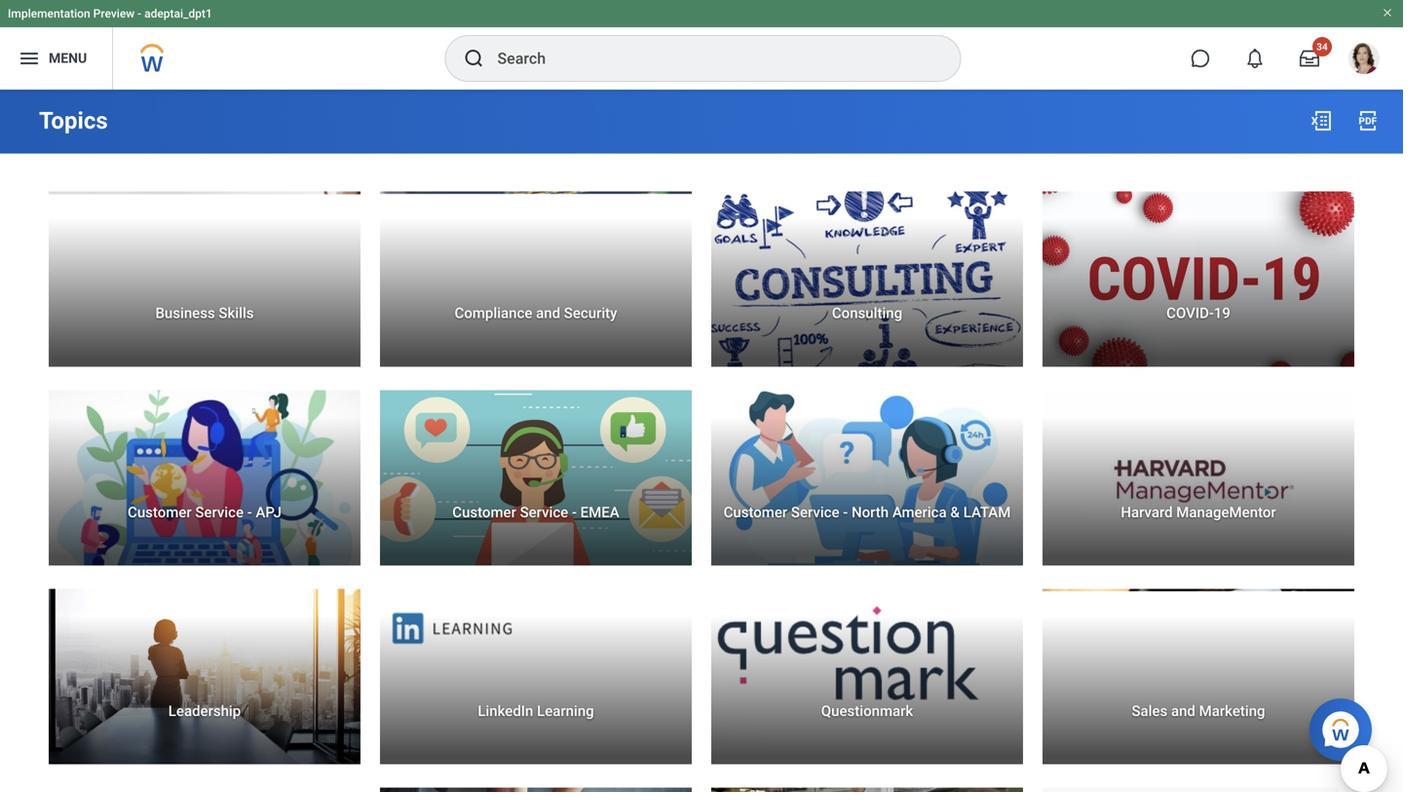 Task type: vqa. For each thing, say whether or not it's contained in the screenshot.
THE PREVIEW
yes



Task type: describe. For each thing, give the bounding box(es) containing it.
topics main content
[[0, 90, 1404, 793]]

search image
[[463, 47, 486, 70]]

questionmark button
[[712, 589, 1024, 765]]

preview
[[93, 7, 135, 20]]

skills
[[219, 305, 254, 322]]

close environment banner image
[[1382, 7, 1394, 19]]

menu
[[49, 50, 87, 66]]

service for apj
[[195, 504, 244, 521]]

north
[[852, 504, 889, 521]]

adeptai_dpt1
[[144, 7, 212, 20]]

&
[[951, 504, 960, 521]]

harvard managementor
[[1122, 504, 1277, 521]]

harvard
[[1122, 504, 1173, 521]]

compliance
[[455, 305, 533, 322]]

- for apj
[[247, 504, 252, 521]]

inbox large image
[[1301, 49, 1320, 68]]

sales and marketing
[[1132, 703, 1266, 720]]

notifications large image
[[1246, 49, 1265, 68]]

customer service - emea
[[453, 504, 620, 521]]

Search Workday  search field
[[498, 37, 921, 80]]

customer service - apj button
[[49, 391, 361, 566]]

consulting
[[832, 305, 903, 322]]

linkedin learning
[[478, 703, 594, 720]]

latam
[[964, 504, 1011, 521]]

34
[[1317, 41, 1329, 53]]

security
[[564, 305, 618, 322]]

customer service - north america & latam button
[[712, 391, 1024, 566]]

linkedin
[[478, 703, 534, 720]]

and for sales
[[1172, 703, 1196, 720]]

justify image
[[18, 47, 41, 70]]

america
[[893, 504, 947, 521]]

sales
[[1132, 703, 1168, 720]]

managementor
[[1177, 504, 1277, 521]]

leadership
[[168, 703, 241, 720]]

- for emea
[[572, 504, 577, 521]]

implementation preview -   adeptai_dpt1
[[8, 7, 212, 20]]

customer service - north america & latam
[[724, 504, 1011, 521]]

export to excel image
[[1310, 109, 1334, 133]]

service for emea
[[520, 504, 569, 521]]



Task type: locate. For each thing, give the bounding box(es) containing it.
- left north
[[844, 504, 848, 521]]

0 vertical spatial and
[[536, 305, 561, 322]]

0 horizontal spatial customer
[[128, 504, 192, 521]]

service for north
[[792, 504, 840, 521]]

covid-19
[[1167, 305, 1231, 322]]

menu button
[[0, 27, 112, 90]]

service left apj
[[195, 504, 244, 521]]

customer
[[128, 504, 192, 521], [453, 504, 517, 521], [724, 504, 788, 521]]

compliance and security
[[455, 305, 618, 322]]

34 button
[[1289, 37, 1333, 80]]

2 customer from the left
[[453, 504, 517, 521]]

customer service - apj
[[128, 504, 282, 521]]

1 vertical spatial and
[[1172, 703, 1196, 720]]

service left emea
[[520, 504, 569, 521]]

1 horizontal spatial customer
[[453, 504, 517, 521]]

- for adeptai_dpt1
[[138, 7, 141, 20]]

service left north
[[792, 504, 840, 521]]

and right sales
[[1172, 703, 1196, 720]]

business skills button
[[49, 192, 361, 367]]

customer for customer service - apj
[[128, 504, 192, 521]]

apj
[[256, 504, 282, 521]]

customer service - emea button
[[380, 391, 692, 566]]

1 horizontal spatial service
[[520, 504, 569, 521]]

1 customer from the left
[[128, 504, 192, 521]]

leadership button
[[49, 589, 361, 765]]

harvard managementor button
[[1043, 391, 1355, 566]]

- for north
[[844, 504, 848, 521]]

menu banner
[[0, 0, 1404, 90]]

sales and marketing button
[[1043, 589, 1355, 765]]

linkedin learning button
[[380, 589, 692, 765]]

and for compliance
[[536, 305, 561, 322]]

3 customer from the left
[[724, 504, 788, 521]]

topics
[[39, 107, 108, 135]]

view printable version (pdf) image
[[1357, 109, 1380, 133]]

learning
[[537, 703, 594, 720]]

marketing
[[1200, 703, 1266, 720]]

- inside menu banner
[[138, 7, 141, 20]]

2 horizontal spatial customer
[[724, 504, 788, 521]]

questionmark
[[822, 703, 914, 720]]

19
[[1215, 305, 1231, 322]]

and left security
[[536, 305, 561, 322]]

3 service from the left
[[792, 504, 840, 521]]

- left emea
[[572, 504, 577, 521]]

customer for customer service - emea
[[453, 504, 517, 521]]

2 service from the left
[[520, 504, 569, 521]]

covid-
[[1167, 305, 1215, 322]]

consulting button
[[712, 192, 1024, 367]]

profile logan mcneil image
[[1349, 43, 1380, 78]]

1 service from the left
[[195, 504, 244, 521]]

implementation
[[8, 7, 90, 20]]

- right preview
[[138, 7, 141, 20]]

2 horizontal spatial service
[[792, 504, 840, 521]]

compliance and security button
[[380, 192, 692, 367]]

emea
[[581, 504, 620, 521]]

service
[[195, 504, 244, 521], [520, 504, 569, 521], [792, 504, 840, 521]]

and
[[536, 305, 561, 322], [1172, 703, 1196, 720]]

business skills
[[155, 305, 254, 322]]

business
[[155, 305, 215, 322]]

1 horizontal spatial and
[[1172, 703, 1196, 720]]

- left apj
[[247, 504, 252, 521]]

-
[[138, 7, 141, 20], [247, 504, 252, 521], [572, 504, 577, 521], [844, 504, 848, 521]]

covid-19 button
[[1043, 192, 1355, 367]]

0 horizontal spatial service
[[195, 504, 244, 521]]

0 horizontal spatial and
[[536, 305, 561, 322]]

customer for customer service - north america & latam
[[724, 504, 788, 521]]



